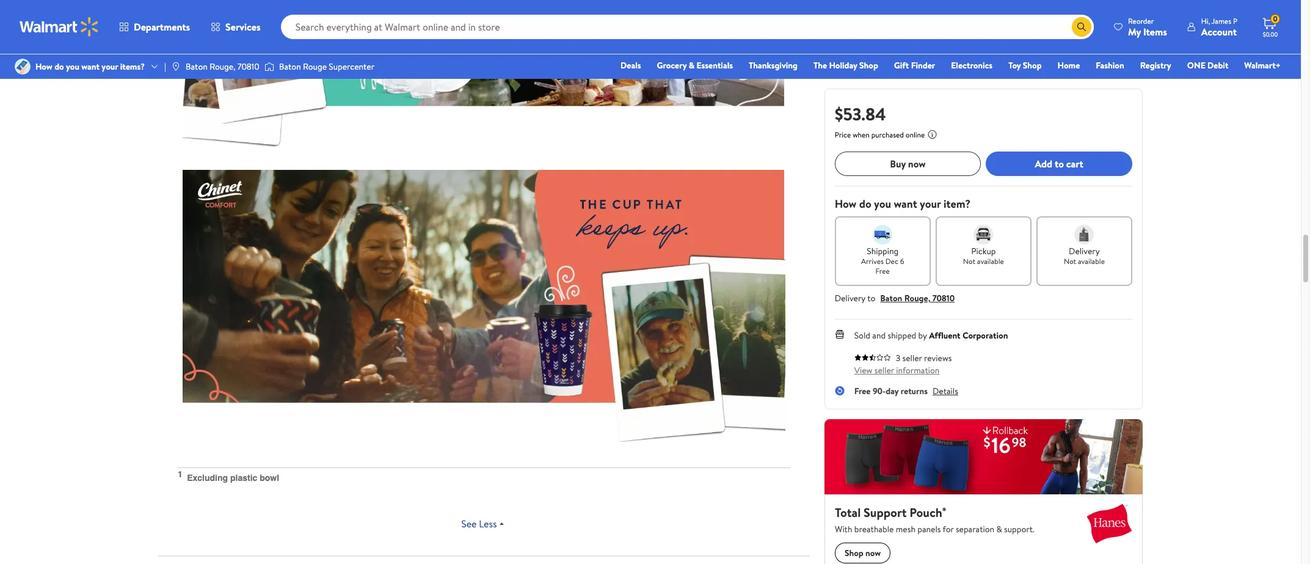 Task type: describe. For each thing, give the bounding box(es) containing it.
finder
[[912, 59, 936, 71]]

how for how do you want your items?
[[35, 60, 52, 73]]

&
[[689, 59, 695, 71]]

the holiday shop link
[[808, 59, 884, 72]]

items
[[1144, 25, 1168, 38]]

p
[[1234, 16, 1238, 26]]

see less button
[[168, 511, 800, 536]]

not for pickup
[[964, 256, 976, 266]]

thanksgiving link
[[744, 59, 804, 72]]

baton rouge, 70810 button
[[881, 292, 955, 304]]

items?
[[120, 60, 145, 73]]

arrives
[[862, 256, 884, 266]]

free inside shipping arrives dec 6 free
[[876, 266, 890, 276]]

pickup
[[972, 245, 996, 257]]

available for delivery
[[1079, 256, 1105, 266]]

buy now button
[[835, 152, 982, 176]]

6
[[901, 256, 905, 266]]

toy shop
[[1009, 59, 1042, 71]]

registry link
[[1135, 59, 1177, 72]]

you for how do you want your items?
[[66, 60, 79, 73]]

by
[[919, 329, 928, 342]]

want for items?
[[81, 60, 100, 73]]

do for how do you want your items?
[[54, 60, 64, 73]]

walmart+ link
[[1240, 59, 1287, 72]]

baton rouge, 70810
[[186, 60, 260, 73]]

the holiday shop
[[814, 59, 879, 71]]

seller for 3
[[903, 352, 923, 364]]

 image for baton rouge supercenter
[[264, 60, 274, 73]]

0 horizontal spatial free
[[855, 385, 871, 397]]

fashion link
[[1091, 59, 1130, 72]]

item?
[[944, 196, 971, 211]]

services button
[[200, 12, 271, 42]]

your for item?
[[920, 196, 942, 211]]

how do you want your item?
[[835, 196, 971, 211]]

1 horizontal spatial 70810
[[933, 292, 955, 304]]

cart
[[1067, 157, 1084, 170]]

less
[[479, 517, 497, 530]]

delivery to baton rouge, 70810
[[835, 292, 955, 304]]

delivery not available
[[1064, 245, 1105, 266]]

how for how do you want your item?
[[835, 196, 857, 211]]

add to cart button
[[987, 152, 1133, 176]]

2 shop from the left
[[1023, 59, 1042, 71]]

want for item?
[[894, 196, 918, 211]]

free 90-day returns details
[[855, 385, 959, 397]]

search icon image
[[1077, 22, 1087, 32]]

view
[[855, 364, 873, 376]]

gift finder
[[895, 59, 936, 71]]

supercenter
[[329, 60, 375, 73]]

one
[[1188, 59, 1206, 71]]

essentials
[[697, 59, 733, 71]]

shipping arrives dec 6 free
[[862, 245, 905, 276]]

|
[[164, 60, 166, 73]]

add to cart
[[1036, 157, 1084, 170]]

grocery
[[657, 59, 687, 71]]

now
[[909, 157, 926, 170]]

legal information image
[[928, 130, 938, 139]]

services
[[226, 20, 261, 34]]

baton for baton rouge, 70810
[[186, 60, 208, 73]]

shipped
[[888, 329, 917, 342]]

2 horizontal spatial baton
[[881, 292, 903, 304]]

details
[[933, 385, 959, 397]]

0
[[1274, 14, 1278, 24]]

shipping
[[867, 245, 899, 257]]

day
[[886, 385, 899, 397]]

affluent
[[930, 329, 961, 342]]

gift finder link
[[889, 59, 941, 72]]

holiday
[[830, 59, 858, 71]]

grocery & essentials
[[657, 59, 733, 71]]

delivery for to
[[835, 292, 866, 304]]

sold and shipped by affluent corporation
[[855, 329, 1009, 342]]

the
[[814, 59, 828, 71]]

online
[[906, 130, 925, 140]]

purchased
[[872, 130, 904, 140]]

deals
[[621, 59, 641, 71]]

toy
[[1009, 59, 1021, 71]]

sold
[[855, 329, 871, 342]]

one debit
[[1188, 59, 1229, 71]]

hi,
[[1202, 16, 1211, 26]]

one debit link
[[1182, 59, 1235, 72]]



Task type: vqa. For each thing, say whether or not it's contained in the screenshot.
the 8
no



Task type: locate. For each thing, give the bounding box(es) containing it.
do for how do you want your item?
[[860, 196, 872, 211]]

0 horizontal spatial your
[[102, 60, 118, 73]]

your for items?
[[102, 60, 118, 73]]

and
[[873, 329, 886, 342]]

1 horizontal spatial available
[[1079, 256, 1105, 266]]

your left items? at the top left
[[102, 60, 118, 73]]

delivery down intent image for delivery
[[1069, 245, 1100, 257]]

hi, james p account
[[1202, 16, 1238, 38]]

to for add
[[1055, 157, 1065, 170]]

0 horizontal spatial do
[[54, 60, 64, 73]]

1 vertical spatial how
[[835, 196, 857, 211]]

1 vertical spatial you
[[874, 196, 892, 211]]

0 horizontal spatial seller
[[875, 364, 895, 376]]

delivery up 'sold'
[[835, 292, 866, 304]]

1 horizontal spatial you
[[874, 196, 892, 211]]

1 horizontal spatial baton
[[279, 60, 301, 73]]

deals link
[[615, 59, 647, 72]]

0 vertical spatial to
[[1055, 157, 1065, 170]]

add
[[1036, 157, 1053, 170]]

not inside pickup not available
[[964, 256, 976, 266]]

you for how do you want your item?
[[874, 196, 892, 211]]

3
[[896, 352, 901, 364]]

returns
[[901, 385, 928, 397]]

electronics link
[[946, 59, 999, 72]]

available inside delivery not available
[[1079, 256, 1105, 266]]

 image right |
[[171, 62, 181, 71]]

rouge, up by
[[905, 292, 931, 304]]

0 horizontal spatial shop
[[860, 59, 879, 71]]

70810
[[238, 60, 260, 73], [933, 292, 955, 304]]

when
[[853, 130, 870, 140]]

1 horizontal spatial delivery
[[1069, 245, 1100, 257]]

delivery for not
[[1069, 245, 1100, 257]]

price
[[835, 130, 851, 140]]

70810 down services
[[238, 60, 260, 73]]

dec
[[886, 256, 899, 266]]

rouge,
[[210, 60, 236, 73], [905, 292, 931, 304]]

intent image for shipping image
[[873, 225, 893, 244]]

 image down the walmart image
[[15, 59, 31, 75]]

baton for baton rouge supercenter
[[279, 60, 301, 73]]

buy
[[891, 157, 906, 170]]

0 horizontal spatial not
[[964, 256, 976, 266]]

walmart image
[[20, 17, 99, 37]]

baton
[[186, 60, 208, 73], [279, 60, 301, 73], [881, 292, 903, 304]]

1 shop from the left
[[860, 59, 879, 71]]

0 horizontal spatial you
[[66, 60, 79, 73]]

baton right |
[[186, 60, 208, 73]]

1 vertical spatial free
[[855, 385, 871, 397]]

0 vertical spatial do
[[54, 60, 64, 73]]

1 vertical spatial do
[[860, 196, 872, 211]]

0 horizontal spatial how
[[35, 60, 52, 73]]

0 vertical spatial want
[[81, 60, 100, 73]]

shop right holiday
[[860, 59, 879, 71]]

departments
[[134, 20, 190, 34]]

information
[[897, 364, 940, 376]]

corporation
[[963, 329, 1009, 342]]

1 available from the left
[[978, 256, 1005, 266]]

available down intent image for delivery
[[1079, 256, 1105, 266]]

1 horizontal spatial not
[[1064, 256, 1077, 266]]

reorder
[[1129, 16, 1155, 26]]

 image for baton rouge, 70810
[[171, 62, 181, 71]]

reorder my items
[[1129, 16, 1168, 38]]

seller down 2.6667 stars out of 5, based on 3 seller reviews element
[[875, 364, 895, 376]]

1 vertical spatial rouge,
[[905, 292, 931, 304]]

1 horizontal spatial do
[[860, 196, 872, 211]]

1 horizontal spatial want
[[894, 196, 918, 211]]

baton rouge supercenter
[[279, 60, 375, 73]]

0 vertical spatial how
[[35, 60, 52, 73]]

intent image for pickup image
[[974, 225, 994, 244]]

how
[[35, 60, 52, 73], [835, 196, 857, 211]]

1 not from the left
[[964, 256, 976, 266]]

clear search field text image
[[1058, 22, 1068, 32]]

reviews
[[925, 352, 952, 364]]

0 horizontal spatial to
[[868, 292, 876, 304]]

not inside delivery not available
[[1064, 256, 1077, 266]]

your left item? in the top right of the page
[[920, 196, 942, 211]]

rouge
[[303, 60, 327, 73]]

baton left "rouge"
[[279, 60, 301, 73]]

do
[[54, 60, 64, 73], [860, 196, 872, 211]]

toy shop link
[[1004, 59, 1048, 72]]

1 horizontal spatial your
[[920, 196, 942, 211]]

2 not from the left
[[1064, 256, 1077, 266]]

debit
[[1208, 59, 1229, 71]]

1 horizontal spatial seller
[[903, 352, 923, 364]]

2.6667 stars out of 5, based on 3 seller reviews element
[[855, 354, 891, 361]]

0 vertical spatial rouge,
[[210, 60, 236, 73]]

0 vertical spatial your
[[102, 60, 118, 73]]

details button
[[933, 385, 959, 397]]

want left items? at the top left
[[81, 60, 100, 73]]

0 horizontal spatial delivery
[[835, 292, 866, 304]]

do up shipping
[[860, 196, 872, 211]]

1 vertical spatial want
[[894, 196, 918, 211]]

seller right 3
[[903, 352, 923, 364]]

available for pickup
[[978, 256, 1005, 266]]

shop
[[860, 59, 879, 71], [1023, 59, 1042, 71]]

2 available from the left
[[1079, 256, 1105, 266]]

1 horizontal spatial shop
[[1023, 59, 1042, 71]]

$0.00
[[1264, 30, 1279, 38]]

to for delivery
[[868, 292, 876, 304]]

1 horizontal spatial free
[[876, 266, 890, 276]]

thanksgiving
[[749, 59, 798, 71]]

james
[[1212, 16, 1232, 26]]

0 horizontal spatial want
[[81, 60, 100, 73]]

buy now
[[891, 157, 926, 170]]

view seller information
[[855, 364, 940, 376]]

free left 90-
[[855, 385, 871, 397]]

want down buy now button
[[894, 196, 918, 211]]

home link
[[1053, 59, 1086, 72]]

account
[[1202, 25, 1238, 38]]

free down shipping
[[876, 266, 890, 276]]

0 vertical spatial delivery
[[1069, 245, 1100, 257]]

Search search field
[[281, 15, 1094, 39]]

gift
[[895, 59, 910, 71]]

to
[[1055, 157, 1065, 170], [868, 292, 876, 304]]

available inside pickup not available
[[978, 256, 1005, 266]]

see
[[462, 517, 477, 530]]

Walmart Site-Wide search field
[[281, 15, 1094, 39]]

fashion
[[1097, 59, 1125, 71]]

available
[[978, 256, 1005, 266], [1079, 256, 1105, 266]]

0 horizontal spatial baton
[[186, 60, 208, 73]]

0 horizontal spatial  image
[[15, 59, 31, 75]]

free
[[876, 266, 890, 276], [855, 385, 871, 397]]

1 horizontal spatial to
[[1055, 157, 1065, 170]]

to inside "button"
[[1055, 157, 1065, 170]]

0 vertical spatial 70810
[[238, 60, 260, 73]]

1 vertical spatial delivery
[[835, 292, 866, 304]]

rouge, down services 'dropdown button'
[[210, 60, 236, 73]]

not for delivery
[[1064, 256, 1077, 266]]

shop right toy
[[1023, 59, 1042, 71]]

 image left "rouge"
[[264, 60, 274, 73]]

pickup not available
[[964, 245, 1005, 266]]

seller for view
[[875, 364, 895, 376]]

you down the walmart image
[[66, 60, 79, 73]]

you
[[66, 60, 79, 73], [874, 196, 892, 211]]

to left cart
[[1055, 157, 1065, 170]]

0 horizontal spatial available
[[978, 256, 1005, 266]]

do down the walmart image
[[54, 60, 64, 73]]

3 seller reviews
[[896, 352, 952, 364]]

1 vertical spatial to
[[868, 292, 876, 304]]

want
[[81, 60, 100, 73], [894, 196, 918, 211]]

1 horizontal spatial how
[[835, 196, 857, 211]]

your
[[102, 60, 118, 73], [920, 196, 942, 211]]

delivery inside delivery not available
[[1069, 245, 1100, 257]]

0 vertical spatial you
[[66, 60, 79, 73]]

 image for how do you want your items?
[[15, 59, 31, 75]]

electronics
[[952, 59, 993, 71]]

0 vertical spatial free
[[876, 266, 890, 276]]

walmart+
[[1245, 59, 1281, 71]]

registry
[[1141, 59, 1172, 71]]

1 vertical spatial 70810
[[933, 292, 955, 304]]

not
[[964, 256, 976, 266], [1064, 256, 1077, 266]]

0 horizontal spatial 70810
[[238, 60, 260, 73]]

to down arrives
[[868, 292, 876, 304]]

90-
[[873, 385, 886, 397]]

70810 up affluent
[[933, 292, 955, 304]]

1 horizontal spatial  image
[[171, 62, 181, 71]]

2 horizontal spatial  image
[[264, 60, 274, 73]]

0 $0.00
[[1264, 14, 1279, 38]]

departments button
[[109, 12, 200, 42]]

baton down dec
[[881, 292, 903, 304]]

1 horizontal spatial rouge,
[[905, 292, 931, 304]]

 image
[[15, 59, 31, 75], [264, 60, 274, 73], [171, 62, 181, 71]]

0 horizontal spatial rouge,
[[210, 60, 236, 73]]

not down intent image for delivery
[[1064, 256, 1077, 266]]

1 vertical spatial your
[[920, 196, 942, 211]]

grocery & essentials link
[[652, 59, 739, 72]]

view seller information link
[[855, 364, 940, 376]]

you up "intent image for shipping"
[[874, 196, 892, 211]]

available down intent image for pickup
[[978, 256, 1005, 266]]

$53.84
[[835, 102, 886, 126]]

seller
[[903, 352, 923, 364], [875, 364, 895, 376]]

not down intent image for pickup
[[964, 256, 976, 266]]

home
[[1058, 59, 1081, 71]]

price when purchased online
[[835, 130, 925, 140]]

my
[[1129, 25, 1142, 38]]

intent image for delivery image
[[1075, 225, 1095, 244]]



